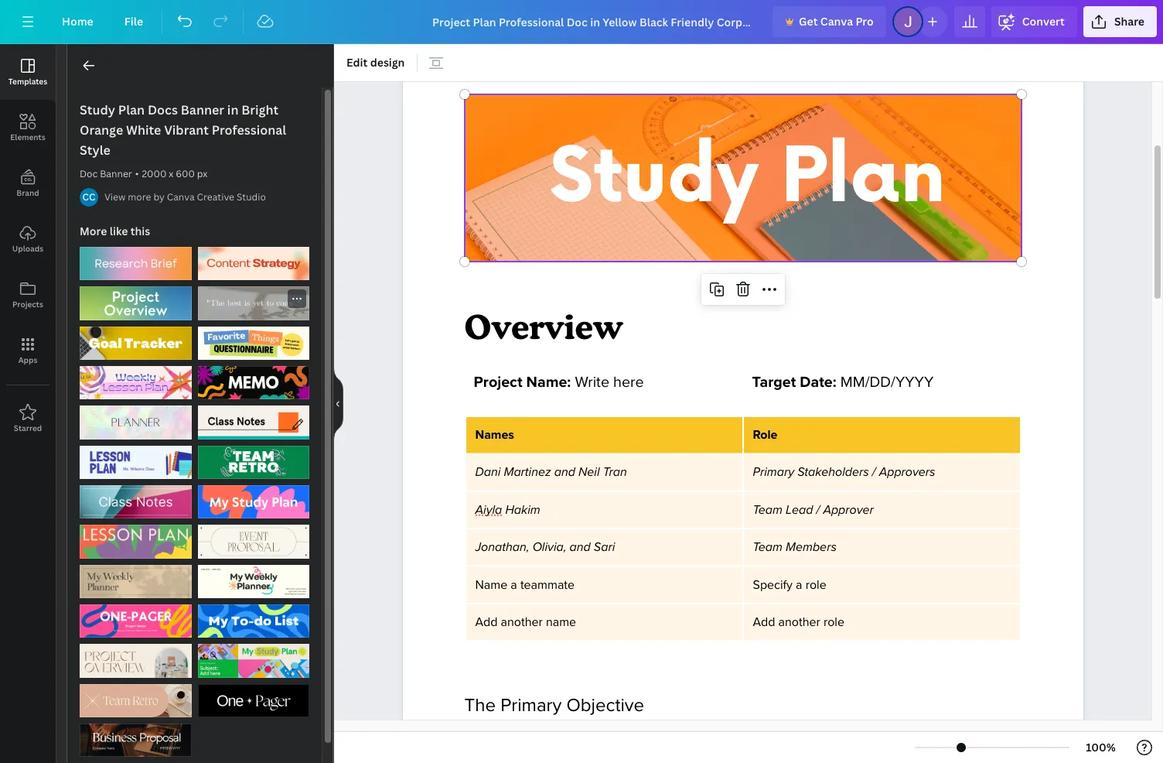 Task type: vqa. For each thing, say whether or not it's contained in the screenshot.
case studies
no



Task type: describe. For each thing, give the bounding box(es) containing it.
interview preparations docs banner in beige black and white classic professional style image
[[198, 287, 310, 320]]

more
[[80, 224, 107, 238]]

home
[[62, 14, 93, 29]]

favorite things questionnaire docs banner in blue orange green playful style group
[[198, 317, 310, 360]]

projects button
[[0, 267, 56, 323]]

edit
[[347, 55, 368, 70]]

px
[[197, 167, 208, 180]]

Design title text field
[[420, 6, 767, 37]]

study plan
[[549, 134, 946, 223]]

research brief docs banner in orange teal pink soft pastels style group
[[80, 238, 192, 280]]

canva creative studio element
[[80, 188, 98, 207]]

goal tracker docs banner in yellowmustard vibrant professional style group
[[80, 317, 192, 360]]

style
[[80, 142, 111, 159]]

project overview/one-pager professional docs banner in black white sleek monochrome style group
[[198, 675, 310, 717]]

doc
[[80, 167, 98, 180]]

doc banner
[[80, 167, 132, 180]]

templates button
[[0, 44, 56, 100]]

bright abstract colorful memo docs banner image
[[198, 366, 310, 400]]

elements
[[10, 132, 45, 142]]

white
[[126, 121, 161, 139]]

100% button
[[1077, 735, 1127, 760]]

starred button
[[0, 391, 56, 447]]

bright abstract colorful memo docs banner group
[[198, 357, 310, 400]]

canva inside main menu bar
[[821, 14, 854, 29]]

planner personal docs banner in tan ash grey warm classic style group
[[80, 555, 192, 598]]

0 horizontal spatial canva
[[167, 190, 195, 204]]

study plan school docs banner in blue pink orange playful abstract style group
[[198, 476, 310, 519]]

projects
[[12, 299, 43, 310]]

2000 x 600 px
[[142, 167, 208, 180]]

the
[[465, 694, 496, 716]]

to-do list personal docs banner in blue light blue neon green playful abstract style group
[[198, 595, 310, 638]]

to-do list personal docs banner in blue light blue neon green playful abstract style image
[[198, 604, 310, 638]]

project overview/one-pager professional docs banner in pink dark blue yellow playful abstract style group
[[80, 595, 192, 638]]

favorite things questionnaire docs banner in blue orange green playful style image
[[198, 326, 310, 360]]

event/business proposal professional docs banner in dark brown white photocentric style group
[[80, 714, 192, 757]]

plan for study plan docs banner in bright orange white vibrant professional style
[[118, 101, 145, 118]]

colorful lesson plan docs banner group
[[80, 436, 192, 479]]

team retro professional docs banner in green pastel purple playful abstract style image
[[198, 446, 310, 479]]

project overview/one-pager professional docs banner in beige brown warm classic style image
[[80, 644, 192, 678]]

docs
[[148, 101, 178, 118]]

plan for study plan
[[781, 134, 946, 223]]

weekly lesson plan docs banner in purple pink playful illustrative style group
[[80, 357, 192, 400]]

professional
[[212, 121, 286, 139]]

more
[[128, 190, 151, 204]]

event/business proposal professional docs banner in dark brown white photocentric style image
[[80, 724, 192, 757]]

uploads button
[[0, 211, 56, 267]]

banner inside study plan docs banner in bright orange white vibrant professional style
[[181, 101, 224, 118]]

share
[[1115, 14, 1145, 29]]

this
[[131, 224, 150, 238]]

like
[[110, 224, 128, 238]]

pro
[[856, 14, 874, 29]]

100%
[[1087, 740, 1117, 755]]

objective
[[567, 694, 645, 716]]

planner personal docs banner in ivory pink yellow playful abstract style image
[[198, 565, 310, 598]]

white holographic background planner docs banner image
[[80, 406, 192, 439]]

white holographic background planner docs banner group
[[80, 397, 192, 439]]

event/business proposal professional docs banner in beige dark brown warm classic style image
[[198, 525, 310, 559]]

colorful lesson plan docs banner image
[[80, 446, 192, 479]]

home link
[[50, 6, 106, 37]]

study plan school docs banner in bright green lime green pink bright modern style group
[[198, 635, 310, 678]]

creative
[[197, 190, 234, 204]]

in
[[227, 101, 239, 118]]



Task type: locate. For each thing, give the bounding box(es) containing it.
canva
[[821, 14, 854, 29], [167, 190, 195, 204]]

side panel tab list
[[0, 44, 56, 447]]

the primary objective
[[465, 694, 645, 716]]

convert
[[1023, 14, 1066, 29]]

apps
[[18, 354, 37, 365]]

beige and orange geometric class notes docs banner group
[[198, 397, 310, 439]]

content strategy docs banner in pastel orange red light blue soft pastels style group
[[198, 238, 310, 280]]

study for study plan docs banner in bright orange white vibrant professional style
[[80, 101, 115, 118]]

plan inside study plan docs banner in bright orange white vibrant professional style
[[118, 101, 145, 118]]

1 vertical spatial canva
[[167, 190, 195, 204]]

file
[[124, 14, 143, 29]]

team retro professional docs banner in green pastel purple playful abstract style group
[[198, 436, 310, 479]]

0 vertical spatial plan
[[118, 101, 145, 118]]

0 vertical spatial study
[[80, 101, 115, 118]]

team retro professional docs banner in salmon tan warm classic style image
[[80, 684, 192, 717]]

project overview docs banner in light green blue vibrant professional style group
[[80, 277, 192, 320]]

study
[[80, 101, 115, 118], [549, 134, 759, 223]]

weekly lesson plan docs banner in purple pink playful illustrative style image
[[80, 366, 192, 400]]

share button
[[1084, 6, 1158, 37]]

get
[[799, 14, 818, 29]]

planner personal docs banner in tan ash grey warm classic style image
[[80, 565, 192, 598]]

banner
[[181, 101, 224, 118], [100, 167, 132, 180]]

uploads
[[12, 243, 43, 254]]

canva right the "by"
[[167, 190, 195, 204]]

1 vertical spatial banner
[[100, 167, 132, 180]]

view
[[104, 190, 126, 204]]

project overview/one-pager professional docs banner in beige brown warm classic style group
[[80, 635, 192, 678]]

class notes school docs banner in pink white photocentric style group
[[80, 476, 192, 519]]

lesson plan school docs banner in green purple yellow playful abstract style image
[[80, 525, 192, 559]]

orange
[[80, 121, 123, 139]]

project overview docs banner in light green blue vibrant professional style image
[[80, 287, 192, 320]]

bright
[[242, 101, 279, 118]]

team retro professional docs banner in salmon tan warm classic style group
[[80, 675, 192, 717]]

design
[[370, 55, 405, 70]]

studio
[[237, 190, 266, 204]]

more like this
[[80, 224, 150, 238]]

get canva pro button
[[773, 6, 887, 37]]

file button
[[112, 6, 156, 37]]

research brief docs banner in orange teal pink soft pastels style image
[[80, 247, 192, 280]]

edit design
[[347, 55, 405, 70]]

study plan docs banner in bright orange white vibrant professional style
[[80, 101, 286, 159]]

canva creative studio image
[[80, 188, 98, 207]]

study plan school docs banner in blue pink orange playful abstract style image
[[198, 485, 310, 519]]

planner personal docs banner in ivory pink yellow playful abstract style group
[[198, 555, 310, 598]]

banner up view
[[100, 167, 132, 180]]

goal tracker docs banner in yellowmustard vibrant professional style image
[[80, 326, 192, 360]]

hide image
[[334, 366, 344, 441]]

convert button
[[992, 6, 1078, 37]]

canva left the pro
[[821, 14, 854, 29]]

primary
[[501, 694, 562, 716]]

0 vertical spatial canva
[[821, 14, 854, 29]]

1 horizontal spatial canva
[[821, 14, 854, 29]]

0 horizontal spatial plan
[[118, 101, 145, 118]]

banner up vibrant
[[181, 101, 224, 118]]

project overview/one-pager professional docs banner in black white sleek monochrome style image
[[198, 684, 310, 717]]

vibrant
[[164, 121, 209, 139]]

0 vertical spatial banner
[[181, 101, 224, 118]]

main menu bar
[[0, 0, 1164, 44]]

edit design button
[[341, 50, 411, 75]]

1 horizontal spatial study
[[549, 134, 759, 223]]

0 horizontal spatial banner
[[100, 167, 132, 180]]

study for study plan
[[549, 134, 759, 223]]

project overview/one-pager professional docs banner in pink dark blue yellow playful abstract style image
[[80, 604, 192, 638]]

brand
[[16, 187, 39, 198]]

study plan school docs banner in bright green lime green pink bright modern style image
[[198, 644, 310, 678]]

plan
[[118, 101, 145, 118], [781, 134, 946, 223]]

1 vertical spatial study
[[549, 134, 759, 223]]

1 horizontal spatial plan
[[781, 134, 946, 223]]

overview
[[465, 307, 623, 347]]

event/business proposal professional docs banner in beige dark brown warm classic style group
[[198, 516, 310, 559]]

2000
[[142, 167, 167, 180]]

content strategy docs banner in pastel orange red light blue soft pastels style image
[[198, 247, 310, 280]]

beige and orange geometric class notes docs banner image
[[198, 406, 310, 439]]

x
[[169, 167, 174, 180]]

study inside study plan docs banner in bright orange white vibrant professional style
[[80, 101, 115, 118]]

600
[[176, 167, 195, 180]]

elements button
[[0, 100, 56, 156]]

lesson plan school docs banner in green purple yellow playful abstract style group
[[80, 516, 192, 559]]

starred
[[14, 423, 42, 433]]

templates
[[8, 76, 47, 87]]

0 horizontal spatial study
[[80, 101, 115, 118]]

view more by canva creative studio button
[[104, 190, 266, 205]]

brand button
[[0, 156, 56, 211]]

interview preparations docs banner in beige black and white classic professional style group
[[198, 287, 310, 320]]

apps button
[[0, 323, 56, 378]]

1 horizontal spatial banner
[[181, 101, 224, 118]]

view more by canva creative studio
[[104, 190, 266, 204]]

get canva pro
[[799, 14, 874, 29]]

1 vertical spatial plan
[[781, 134, 946, 223]]

class notes school docs banner in pink white photocentric style image
[[80, 485, 192, 519]]

by
[[154, 190, 165, 204]]



